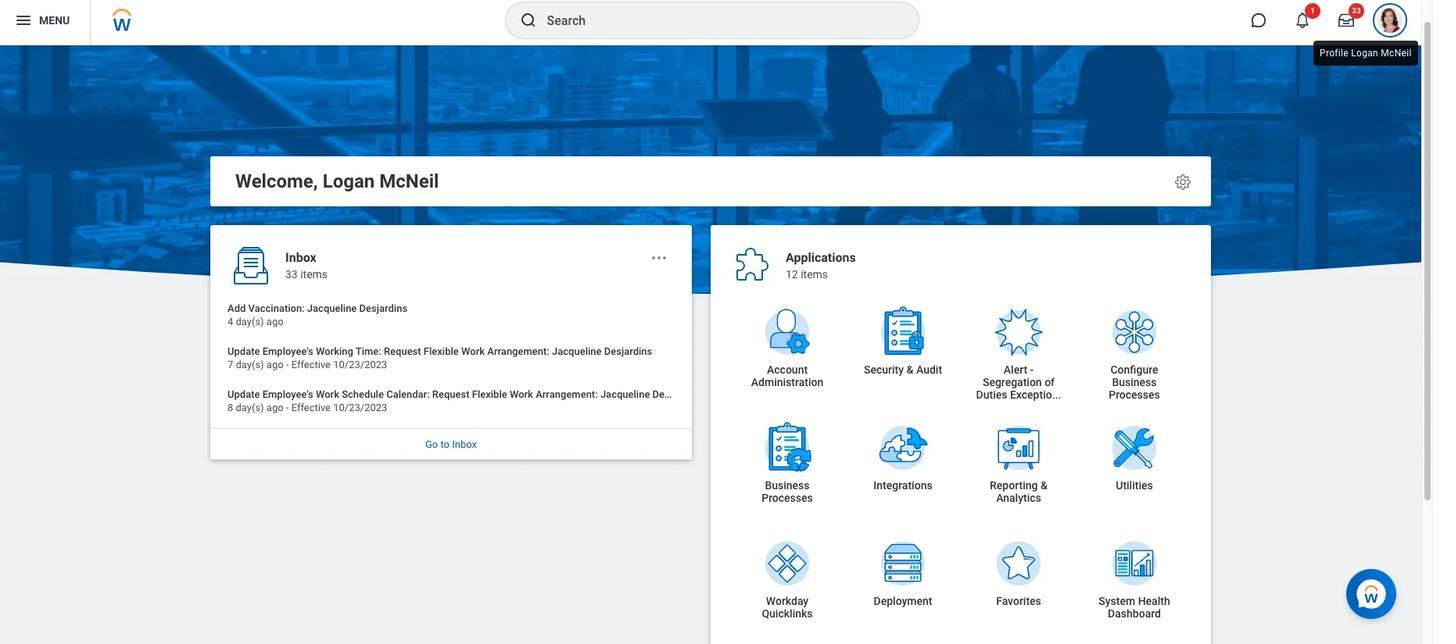Task type: describe. For each thing, give the bounding box(es) containing it.
effective inside update employee's work schedule calendar: request flexible work arrangement: jacqueline desjardins 8 day(s) ago -  effective 10/23/2023
[[291, 402, 331, 414]]

of
[[1045, 376, 1055, 389]]

welcome, logan mcneil
[[235, 170, 439, 192]]

- inside alert - segregation of duties exceptio ...
[[1030, 364, 1034, 376]]

alert
[[1004, 364, 1028, 376]]

4
[[228, 316, 233, 328]]

desjardins inside update employee's work schedule calendar: request flexible work arrangement: jacqueline desjardins 8 day(s) ago -  effective 10/23/2023
[[653, 388, 701, 400]]

10/23/2023 inside update employee's work schedule calendar: request flexible work arrangement: jacqueline desjardins 8 day(s) ago -  effective 10/23/2023
[[333, 402, 387, 414]]

related actions image
[[650, 249, 669, 267]]

0 horizontal spatial processes
[[762, 492, 813, 504]]

2 horizontal spatial work
[[510, 388, 533, 400]]

jacqueline inside update employee's work schedule calendar: request flexible work arrangement: jacqueline desjardins 8 day(s) ago -  effective 10/23/2023
[[600, 388, 650, 400]]

quicklinks
[[762, 608, 813, 620]]

configure
[[1111, 364, 1159, 376]]

add vaccination: jacqueline desjardins 4 day(s) ago
[[228, 303, 408, 328]]

add
[[228, 303, 246, 314]]

utilities
[[1116, 479, 1153, 492]]

go
[[425, 439, 438, 451]]

ago inside add vaccination: jacqueline desjardins 4 day(s) ago
[[267, 316, 284, 328]]

workday quicklinks
[[762, 595, 813, 620]]

calendar:
[[386, 388, 430, 400]]

Search Workday  search field
[[547, 3, 886, 38]]

update employee's working time: request flexible work arrangement: jacqueline desjardins 7 day(s) ago -  effective 10/23/2023
[[228, 345, 652, 371]]

audit
[[916, 364, 942, 376]]

33 inside 'button'
[[1352, 6, 1361, 15]]

notifications large image
[[1295, 13, 1311, 28]]

1 horizontal spatial processes
[[1109, 389, 1160, 401]]

favorites link
[[961, 519, 1077, 635]]

utilities link
[[1077, 404, 1193, 519]]

analytics
[[996, 492, 1041, 504]]

inbox large image
[[1339, 13, 1354, 28]]

vaccination:
[[248, 303, 305, 314]]

account administration
[[751, 364, 824, 389]]

8
[[228, 402, 233, 414]]

day(s) inside add vaccination: jacqueline desjardins 4 day(s) ago
[[236, 316, 264, 328]]

favorites
[[996, 595, 1041, 608]]

system health dashboard
[[1099, 595, 1170, 620]]

profile
[[1320, 48, 1349, 59]]

33 inside inbox 33 items
[[285, 269, 298, 281]]

dashboard
[[1108, 608, 1161, 620]]

desjardins inside add vaccination: jacqueline desjardins 4 day(s) ago
[[359, 303, 408, 314]]

business processes
[[762, 479, 813, 504]]

effective inside update employee's working time: request flexible work arrangement: jacqueline desjardins 7 day(s) ago -  effective 10/23/2023
[[291, 359, 331, 371]]

integrations link
[[845, 404, 961, 519]]

configure business processes
[[1109, 364, 1160, 401]]

profile logan mcneil image
[[1378, 8, 1403, 36]]

profile logan mcneil
[[1320, 48, 1412, 59]]

business inside business processes
[[765, 479, 810, 492]]

welcome,
[[235, 170, 318, 192]]

integrations
[[874, 479, 933, 492]]

time:
[[356, 345, 381, 357]]

12
[[786, 269, 798, 281]]

applications
[[786, 250, 856, 265]]

work inside update employee's working time: request flexible work arrangement: jacqueline desjardins 7 day(s) ago -  effective 10/23/2023
[[461, 345, 485, 357]]



Task type: vqa. For each thing, say whether or not it's contained in the screenshot.
chevron left small image
no



Task type: locate. For each thing, give the bounding box(es) containing it.
items for applications
[[801, 269, 828, 281]]

0 vertical spatial employee's
[[263, 345, 313, 357]]

0 vertical spatial &
[[907, 364, 914, 376]]

10/23/2023 down "time:"
[[333, 359, 387, 371]]

reporting
[[990, 479, 1038, 492]]

2 vertical spatial ago
[[267, 402, 284, 414]]

items inside applications 12 items
[[801, 269, 828, 281]]

ago down vaccination:
[[267, 316, 284, 328]]

1 horizontal spatial flexible
[[472, 388, 507, 400]]

1 ago from the top
[[267, 316, 284, 328]]

0 horizontal spatial &
[[907, 364, 914, 376]]

processes
[[1109, 389, 1160, 401], [762, 492, 813, 504]]

deployment link
[[845, 519, 961, 635]]

day(s) right the 8
[[236, 402, 264, 414]]

1 horizontal spatial items
[[801, 269, 828, 281]]

0 vertical spatial desjardins
[[359, 303, 408, 314]]

logan for welcome,
[[323, 170, 375, 192]]

flexible down update employee's working time: request flexible work arrangement: jacqueline desjardins 7 day(s) ago -  effective 10/23/2023
[[472, 388, 507, 400]]

employee's inside update employee's work schedule calendar: request flexible work arrangement: jacqueline desjardins 8 day(s) ago -  effective 10/23/2023
[[263, 388, 313, 400]]

& for analytics
[[1041, 479, 1048, 492]]

administration
[[751, 376, 824, 389]]

employee's down vaccination:
[[263, 345, 313, 357]]

0 horizontal spatial mcneil
[[379, 170, 439, 192]]

0 vertical spatial logan
[[1351, 48, 1379, 59]]

update inside update employee's work schedule calendar: request flexible work arrangement: jacqueline desjardins 8 day(s) ago -  effective 10/23/2023
[[228, 388, 260, 400]]

0 horizontal spatial business
[[765, 479, 810, 492]]

3 ago from the top
[[267, 402, 284, 414]]

ago inside update employee's work schedule calendar: request flexible work arrangement: jacqueline desjardins 8 day(s) ago -  effective 10/23/2023
[[267, 402, 284, 414]]

search image
[[519, 11, 538, 30]]

1 horizontal spatial 33
[[1352, 6, 1361, 15]]

logan inside profile logan mcneil "tooltip"
[[1351, 48, 1379, 59]]

0 vertical spatial jacqueline
[[307, 303, 357, 314]]

10/23/2023 inside update employee's working time: request flexible work arrangement: jacqueline desjardins 7 day(s) ago -  effective 10/23/2023
[[333, 359, 387, 371]]

mcneil
[[1381, 48, 1412, 59], [379, 170, 439, 192]]

request inside update employee's work schedule calendar: request flexible work arrangement: jacqueline desjardins 8 day(s) ago -  effective 10/23/2023
[[432, 388, 470, 400]]

& right reporting
[[1041, 479, 1048, 492]]

effective
[[291, 359, 331, 371], [291, 402, 331, 414]]

segregation
[[983, 376, 1042, 389]]

flexible
[[424, 345, 459, 357], [472, 388, 507, 400]]

logan right welcome,
[[323, 170, 375, 192]]

0 vertical spatial inbox
[[285, 250, 316, 265]]

1 10/23/2023 from the top
[[333, 359, 387, 371]]

0 horizontal spatial request
[[384, 345, 421, 357]]

10/23/2023
[[333, 359, 387, 371], [333, 402, 387, 414]]

ago
[[267, 316, 284, 328], [267, 359, 284, 371], [267, 402, 284, 414]]

0 horizontal spatial 33
[[285, 269, 298, 281]]

to
[[441, 439, 450, 451]]

update employee's work schedule calendar: request flexible work arrangement: jacqueline desjardins 8 day(s) ago -  effective 10/23/2023
[[228, 388, 701, 414]]

-
[[286, 359, 289, 371], [1030, 364, 1034, 376], [286, 402, 289, 414]]

account
[[767, 364, 808, 376]]

...
[[1052, 389, 1062, 401]]

business
[[1112, 376, 1157, 389], [765, 479, 810, 492]]

33 up vaccination:
[[285, 269, 298, 281]]

0 horizontal spatial logan
[[323, 170, 375, 192]]

1 horizontal spatial mcneil
[[1381, 48, 1412, 59]]

inbox right to
[[452, 439, 477, 451]]

1 vertical spatial request
[[432, 388, 470, 400]]

0 vertical spatial effective
[[291, 359, 331, 371]]

7
[[228, 359, 233, 371]]

update up the 8
[[228, 388, 260, 400]]

1 vertical spatial inbox
[[452, 439, 477, 451]]

1 horizontal spatial work
[[461, 345, 485, 357]]

update inside update employee's working time: request flexible work arrangement: jacqueline desjardins 7 day(s) ago -  effective 10/23/2023
[[228, 345, 260, 357]]

1 vertical spatial 33
[[285, 269, 298, 281]]

update up 7
[[228, 345, 260, 357]]

33
[[1352, 6, 1361, 15], [285, 269, 298, 281]]

33 left profile logan mcneil image
[[1352, 6, 1361, 15]]

menu
[[39, 14, 70, 26]]

exceptio
[[1010, 389, 1052, 401]]

desjardins
[[359, 303, 408, 314], [604, 345, 652, 357], [653, 388, 701, 400]]

items
[[300, 269, 328, 281], [801, 269, 828, 281]]

1 vertical spatial desjardins
[[604, 345, 652, 357]]

profile logan mcneil tooltip
[[1311, 38, 1421, 69]]

request inside update employee's working time: request flexible work arrangement: jacqueline desjardins 7 day(s) ago -  effective 10/23/2023
[[384, 345, 421, 357]]

2 vertical spatial day(s)
[[236, 402, 264, 414]]

1 vertical spatial ago
[[267, 359, 284, 371]]

duties
[[976, 389, 1008, 401]]

0 vertical spatial day(s)
[[236, 316, 264, 328]]

1 vertical spatial jacqueline
[[552, 345, 602, 357]]

configure applications image
[[1174, 173, 1193, 192]]

employee's for effective
[[263, 345, 313, 357]]

1 vertical spatial effective
[[291, 402, 331, 414]]

&
[[907, 364, 914, 376], [1041, 479, 1048, 492]]

items down applications
[[801, 269, 828, 281]]

security & audit
[[864, 364, 942, 376]]

mcneil for welcome, logan mcneil
[[379, 170, 439, 192]]

0 vertical spatial processes
[[1109, 389, 1160, 401]]

deployment
[[874, 595, 933, 608]]

items up add vaccination: jacqueline desjardins 4 day(s) ago
[[300, 269, 328, 281]]

1 horizontal spatial business
[[1112, 376, 1157, 389]]

1 vertical spatial employee's
[[263, 388, 313, 400]]

day(s) right 7
[[236, 359, 264, 371]]

0 horizontal spatial inbox
[[285, 250, 316, 265]]

- inside update employee's work schedule calendar: request flexible work arrangement: jacqueline desjardins 8 day(s) ago -  effective 10/23/2023
[[286, 402, 289, 414]]

1 vertical spatial &
[[1041, 479, 1048, 492]]

arrangement: inside update employee's work schedule calendar: request flexible work arrangement: jacqueline desjardins 8 day(s) ago -  effective 10/23/2023
[[536, 388, 598, 400]]

day(s) inside update employee's work schedule calendar: request flexible work arrangement: jacqueline desjardins 8 day(s) ago -  effective 10/23/2023
[[236, 402, 264, 414]]

0 vertical spatial flexible
[[424, 345, 459, 357]]

security & audit link
[[845, 288, 961, 404]]

employee's inside update employee's working time: request flexible work arrangement: jacqueline desjardins 7 day(s) ago -  effective 10/23/2023
[[263, 345, 313, 357]]

ago inside update employee's working time: request flexible work arrangement: jacqueline desjardins 7 day(s) ago -  effective 10/23/2023
[[267, 359, 284, 371]]

health
[[1138, 595, 1170, 608]]

0 vertical spatial 10/23/2023
[[333, 359, 387, 371]]

10/23/2023 down "schedule"
[[333, 402, 387, 414]]

& left audit
[[907, 364, 914, 376]]

desjardins inside update employee's working time: request flexible work arrangement: jacqueline desjardins 7 day(s) ago -  effective 10/23/2023
[[604, 345, 652, 357]]

workday
[[766, 595, 809, 608]]

go to inbox
[[425, 439, 477, 451]]

2 effective from the top
[[291, 402, 331, 414]]

employee's for -
[[263, 388, 313, 400]]

menu banner
[[0, 0, 1422, 45]]

flexible up calendar:
[[424, 345, 459, 357]]

1 update from the top
[[228, 345, 260, 357]]

day(s)
[[236, 316, 264, 328], [236, 359, 264, 371], [236, 402, 264, 414]]

employee's left "schedule"
[[263, 388, 313, 400]]

1 effective from the top
[[291, 359, 331, 371]]

- inside update employee's working time: request flexible work arrangement: jacqueline desjardins 7 day(s) ago -  effective 10/23/2023
[[286, 359, 289, 371]]

security
[[864, 364, 904, 376]]

request right "time:"
[[384, 345, 421, 357]]

2 10/23/2023 from the top
[[333, 402, 387, 414]]

justify image
[[14, 11, 33, 30]]

request down update employee's working time: request flexible work arrangement: jacqueline desjardins 7 day(s) ago -  effective 10/23/2023
[[432, 388, 470, 400]]

business inside configure business processes
[[1112, 376, 1157, 389]]

day(s) inside update employee's working time: request flexible work arrangement: jacqueline desjardins 7 day(s) ago -  effective 10/23/2023
[[236, 359, 264, 371]]

arrangement:
[[487, 345, 550, 357], [536, 388, 598, 400]]

flexible inside update employee's work schedule calendar: request flexible work arrangement: jacqueline desjardins 8 day(s) ago -  effective 10/23/2023
[[472, 388, 507, 400]]

system
[[1099, 595, 1136, 608]]

logan for profile
[[1351, 48, 1379, 59]]

1 button
[[1286, 3, 1321, 38]]

0 vertical spatial business
[[1112, 376, 1157, 389]]

2 vertical spatial desjardins
[[653, 388, 701, 400]]

1 vertical spatial update
[[228, 388, 260, 400]]

0 horizontal spatial items
[[300, 269, 328, 281]]

0 vertical spatial ago
[[267, 316, 284, 328]]

inbox inside button
[[452, 439, 477, 451]]

go to inbox button
[[210, 429, 692, 460]]

- right alert
[[1030, 364, 1034, 376]]

mcneil inside "tooltip"
[[1381, 48, 1412, 59]]

logan
[[1351, 48, 1379, 59], [323, 170, 375, 192]]

1 horizontal spatial inbox
[[452, 439, 477, 451]]

2 day(s) from the top
[[236, 359, 264, 371]]

arrangement: inside update employee's working time: request flexible work arrangement: jacqueline desjardins 7 day(s) ago -  effective 10/23/2023
[[487, 345, 550, 357]]

schedule
[[342, 388, 384, 400]]

items inside inbox 33 items
[[300, 269, 328, 281]]

reporting & analytics
[[990, 479, 1048, 504]]

inbox 33 items
[[285, 250, 328, 281]]

1 horizontal spatial logan
[[1351, 48, 1379, 59]]

2 employee's from the top
[[263, 388, 313, 400]]

alert - segregation of duties exceptio ...
[[976, 364, 1062, 401]]

menu button
[[0, 0, 90, 45]]

jacqueline inside add vaccination: jacqueline desjardins 4 day(s) ago
[[307, 303, 357, 314]]

inbox
[[285, 250, 316, 265], [452, 439, 477, 451]]

2 ago from the top
[[267, 359, 284, 371]]

update for day(s)
[[228, 345, 260, 357]]

1 day(s) from the top
[[236, 316, 264, 328]]

0 vertical spatial request
[[384, 345, 421, 357]]

employee's
[[263, 345, 313, 357], [263, 388, 313, 400]]

ago right 7
[[267, 359, 284, 371]]

ago right the 8
[[267, 402, 284, 414]]

1 vertical spatial logan
[[323, 170, 375, 192]]

update for 8
[[228, 388, 260, 400]]

2 items from the left
[[801, 269, 828, 281]]

1 vertical spatial processes
[[762, 492, 813, 504]]

flexible inside update employee's working time: request flexible work arrangement: jacqueline desjardins 7 day(s) ago -  effective 10/23/2023
[[424, 345, 459, 357]]

1 vertical spatial arrangement:
[[536, 388, 598, 400]]

2 vertical spatial jacqueline
[[600, 388, 650, 400]]

jacqueline
[[307, 303, 357, 314], [552, 345, 602, 357], [600, 388, 650, 400]]

inbox up vaccination:
[[285, 250, 316, 265]]

work
[[461, 345, 485, 357], [316, 388, 339, 400], [510, 388, 533, 400]]

0 vertical spatial mcneil
[[1381, 48, 1412, 59]]

- right 7
[[286, 359, 289, 371]]

1 horizontal spatial request
[[432, 388, 470, 400]]

jacqueline inside update employee's working time: request flexible work arrangement: jacqueline desjardins 7 day(s) ago -  effective 10/23/2023
[[552, 345, 602, 357]]

mcneil for profile logan mcneil
[[1381, 48, 1412, 59]]

1 items from the left
[[300, 269, 328, 281]]

inbox inside inbox 33 items
[[285, 250, 316, 265]]

1 vertical spatial flexible
[[472, 388, 507, 400]]

day(s) down add
[[236, 316, 264, 328]]

1
[[1311, 6, 1315, 15]]

1 vertical spatial mcneil
[[379, 170, 439, 192]]

1 vertical spatial day(s)
[[236, 359, 264, 371]]

0 horizontal spatial flexible
[[424, 345, 459, 357]]

request
[[384, 345, 421, 357], [432, 388, 470, 400]]

33 button
[[1329, 3, 1365, 38]]

0 vertical spatial update
[[228, 345, 260, 357]]

1 vertical spatial business
[[765, 479, 810, 492]]

applications 12 items
[[786, 250, 856, 281]]

2 update from the top
[[228, 388, 260, 400]]

0 horizontal spatial work
[[316, 388, 339, 400]]

update
[[228, 345, 260, 357], [228, 388, 260, 400]]

1 horizontal spatial &
[[1041, 479, 1048, 492]]

items for inbox
[[300, 269, 328, 281]]

0 vertical spatial 33
[[1352, 6, 1361, 15]]

& for audit
[[907, 364, 914, 376]]

& inside reporting & analytics
[[1041, 479, 1048, 492]]

1 employee's from the top
[[263, 345, 313, 357]]

logan right profile
[[1351, 48, 1379, 59]]

- right the 8
[[286, 402, 289, 414]]

3 day(s) from the top
[[236, 402, 264, 414]]

0 vertical spatial arrangement:
[[487, 345, 550, 357]]

1 vertical spatial 10/23/2023
[[333, 402, 387, 414]]

working
[[316, 345, 353, 357]]



